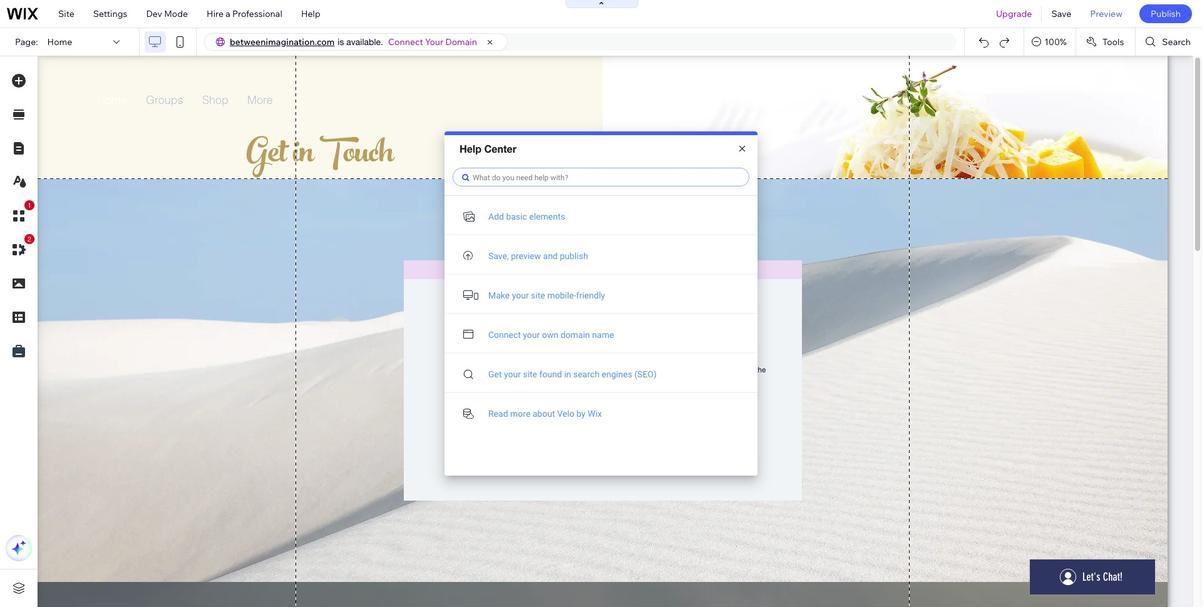 Task type: vqa. For each thing, say whether or not it's contained in the screenshot.
Search button in the right of the page
yes



Task type: describe. For each thing, give the bounding box(es) containing it.
settings
[[93, 8, 127, 19]]

search button
[[1136, 28, 1202, 56]]

preview
[[1090, 8, 1123, 19]]

hire
[[207, 8, 224, 19]]

site
[[58, 8, 74, 19]]

help
[[301, 8, 320, 19]]

tools
[[1103, 36, 1124, 48]]

save
[[1052, 8, 1071, 19]]

connect
[[388, 36, 423, 48]]

save button
[[1042, 0, 1081, 28]]

dev mode
[[146, 8, 188, 19]]

is
[[338, 37, 344, 47]]

publish
[[1151, 8, 1181, 19]]

dev
[[146, 8, 162, 19]]

mode
[[164, 8, 188, 19]]

a
[[226, 8, 230, 19]]

100%
[[1045, 36, 1067, 48]]



Task type: locate. For each thing, give the bounding box(es) containing it.
is available. connect your domain
[[338, 36, 477, 48]]

professional
[[232, 8, 282, 19]]

1 button
[[6, 200, 34, 229]]

available.
[[346, 37, 383, 47]]

2
[[28, 235, 31, 243]]

domain
[[445, 36, 477, 48]]

100% button
[[1024, 28, 1076, 56]]

search
[[1162, 36, 1191, 48]]

upgrade
[[996, 8, 1032, 19]]

tools button
[[1076, 28, 1135, 56]]

2 button
[[6, 234, 34, 263]]

hire a professional
[[207, 8, 282, 19]]

1
[[28, 202, 31, 209]]

home
[[47, 36, 72, 48]]

betweenimagination.com
[[230, 36, 335, 48]]

preview button
[[1081, 0, 1132, 28]]

your
[[425, 36, 443, 48]]

publish button
[[1139, 4, 1192, 23]]



